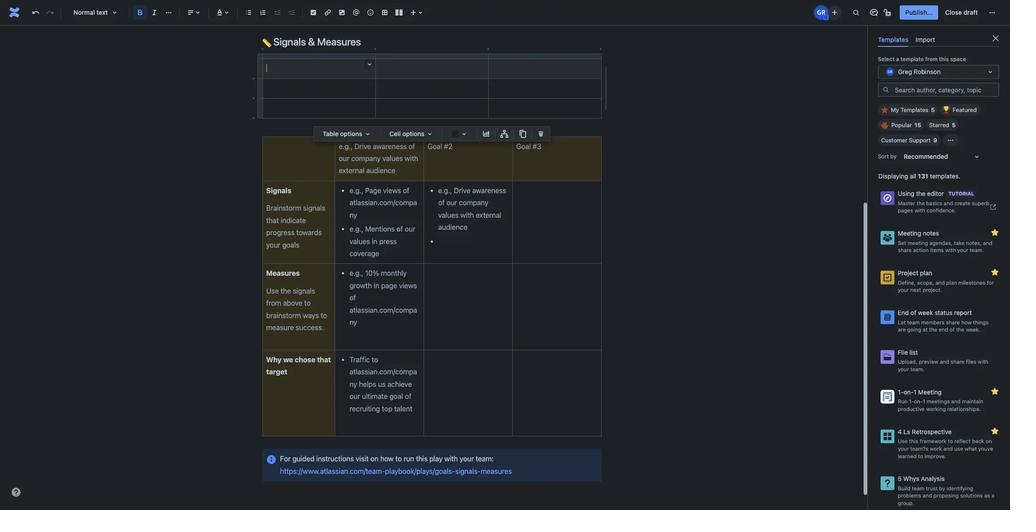 Task type: vqa. For each thing, say whether or not it's contained in the screenshot.
the members at the right of the page
yes



Task type: locate. For each thing, give the bounding box(es) containing it.
take
[[955, 240, 965, 246]]

the inside master the basics and create superb pages with confidence.
[[917, 200, 926, 207]]

0 horizontal spatial of
[[911, 309, 917, 317]]

0 vertical spatial 1-
[[899, 389, 904, 396]]

:straight_ruler: image
[[262, 38, 271, 47]]

the left week.
[[957, 327, 965, 333]]

on- up productive
[[915, 399, 924, 405]]

upload,
[[899, 359, 918, 366]]

1 horizontal spatial how
[[962, 319, 973, 326]]

remove image
[[536, 129, 547, 139]]

5 up starred on the top right
[[932, 106, 936, 114]]

with right pages
[[915, 207, 926, 214]]

131
[[919, 173, 929, 180]]

1 expand dropdown menu image from the left
[[363, 129, 373, 139]]

team.
[[971, 247, 985, 254], [911, 366, 925, 373]]

and up confidence.
[[945, 200, 954, 207]]

options inside popup button
[[340, 130, 363, 138]]

and left use
[[944, 446, 954, 452]]

meeting notes set meeting agendas, take notes, and share action items with your team.
[[899, 230, 993, 254]]

0 horizontal spatial team.
[[911, 366, 925, 373]]

0 vertical spatial 1
[[914, 389, 917, 396]]

1 horizontal spatial of
[[951, 327, 956, 333]]

this inside '4 ls retrospective use this framework to reflect back on your team?s work and use what youve learned to improve.'
[[910, 438, 919, 445]]

redo ⌘⇧z image
[[45, 7, 55, 18]]

retrospective
[[913, 428, 953, 436]]

normal text button
[[65, 3, 126, 22]]

to left the run
[[396, 455, 402, 463]]

Main content area, start typing to enter text. text field
[[257, 0, 608, 482]]

notes
[[924, 230, 940, 237]]

0 vertical spatial plan
[[921, 269, 933, 277]]

team. down the notes, on the top of the page
[[971, 247, 985, 254]]

no restrictions image
[[884, 7, 895, 18]]

share inside "end of week status report let team members share how things are going at the end of the week."
[[947, 319, 961, 326]]

1 horizontal spatial expand dropdown menu image
[[425, 129, 436, 139]]

0 vertical spatial team
[[908, 319, 921, 326]]

report
[[955, 309, 973, 317]]

with right files in the bottom right of the page
[[979, 359, 989, 366]]

your down upload,
[[899, 366, 910, 373]]

import
[[916, 36, 936, 43]]

0 horizontal spatial this
[[416, 455, 428, 463]]

on
[[987, 438, 993, 445], [371, 455, 379, 463]]

tab list containing templates
[[875, 32, 1004, 47]]

signals for signals & measures
[[274, 36, 306, 48]]

1 horizontal spatial 5
[[932, 106, 936, 114]]

plan left milestones
[[947, 279, 958, 286]]

a inside 5 whys analysis build team trust by identifying problems and proposing solutions as a group.
[[992, 493, 995, 500]]

1 horizontal spatial 1
[[924, 399, 926, 405]]

1 horizontal spatial plan
[[947, 279, 958, 286]]

starred 5
[[930, 122, 957, 129]]

more image
[[988, 7, 998, 18]]

1 up productive
[[914, 389, 917, 396]]

share inside meeting notes set meeting agendas, take notes, and share action items with your team.
[[899, 247, 913, 254]]

a right as
[[992, 493, 995, 500]]

1 horizontal spatial on
[[987, 438, 993, 445]]

options right table
[[340, 130, 363, 138]]

project.
[[924, 287, 943, 294]]

0 horizontal spatial to
[[396, 455, 402, 463]]

popular
[[892, 122, 913, 129]]

by right "sort"
[[891, 153, 897, 160]]

a right select
[[897, 56, 900, 63]]

indent tab image
[[286, 7, 297, 18]]

copy image
[[518, 129, 528, 139]]

to
[[949, 438, 954, 445], [919, 453, 924, 460], [396, 455, 402, 463]]

meeting inside 1-on-1 meeting run 1-on-1 meetings and maintain productive working relationships.
[[919, 389, 942, 396]]

your inside meeting notes set meeting agendas, take notes, and share action items with your team.
[[958, 247, 969, 254]]

this right from
[[940, 56, 950, 63]]

sort by
[[879, 153, 897, 160]]

1 horizontal spatial by
[[940, 486, 946, 492]]

week
[[919, 309, 934, 317]]

to left reflect
[[949, 438, 954, 445]]

2 horizontal spatial this
[[940, 56, 950, 63]]

1-on-1 meeting run 1-on-1 meetings and maintain productive working relationships.
[[899, 389, 984, 413]]

comment icon image
[[870, 7, 880, 18]]

1 horizontal spatial this
[[910, 438, 919, 445]]

team. inside meeting notes set meeting agendas, take notes, and share action items with your team.
[[971, 247, 985, 254]]

5 whys analysis build team trust by identifying problems and proposing solutions as a group.
[[899, 475, 995, 507]]

5 inside 5 whys analysis build team trust by identifying problems and proposing solutions as a group.
[[899, 475, 902, 483]]

meeting inside meeting notes set meeting agendas, take notes, and share action items with your team.
[[899, 230, 922, 237]]

to inside text box
[[396, 455, 402, 463]]

1 vertical spatial by
[[940, 486, 946, 492]]

undo ⌘z image
[[30, 7, 41, 18]]

text
[[97, 8, 108, 16]]

1 horizontal spatial to
[[919, 453, 924, 460]]

:straight_ruler: image
[[262, 38, 271, 47]]

1 vertical spatial a
[[992, 493, 995, 500]]

a
[[897, 56, 900, 63], [992, 493, 995, 500]]

close templates and import image
[[991, 33, 1002, 44]]

1 vertical spatial team.
[[911, 366, 925, 373]]

0 horizontal spatial expand dropdown menu image
[[363, 129, 373, 139]]

cell options
[[390, 130, 425, 138]]

and up project.
[[936, 279, 946, 286]]

0 horizontal spatial 1-
[[899, 389, 904, 396]]

share for meeting
[[899, 247, 913, 254]]

1 horizontal spatial team.
[[971, 247, 985, 254]]

why
[[266, 356, 282, 364]]

1 vertical spatial templates
[[901, 106, 929, 114]]

using the editor tutorial
[[899, 190, 975, 198]]

to for work
[[949, 438, 954, 445]]

options for table options
[[340, 130, 363, 138]]

things
[[974, 319, 990, 326]]

from
[[926, 56, 938, 63]]

4
[[899, 428, 903, 436]]

scope,
[[918, 279, 935, 286]]

0 vertical spatial how
[[962, 319, 973, 326]]

with down take
[[946, 247, 957, 254]]

and down unstar meeting notes icon
[[984, 240, 993, 246]]

0 vertical spatial templates
[[879, 36, 909, 43]]

your down define, at the bottom
[[899, 287, 910, 294]]

share
[[899, 247, 913, 254], [947, 319, 961, 326], [951, 359, 965, 366]]

1 horizontal spatial a
[[992, 493, 995, 500]]

1- up run
[[899, 389, 904, 396]]

invite to edit image
[[830, 7, 841, 18]]

productive
[[899, 406, 926, 413]]

0 vertical spatial measures
[[317, 36, 361, 48]]

2 options from the left
[[403, 130, 425, 138]]

0 horizontal spatial plan
[[921, 269, 933, 277]]

items
[[931, 247, 945, 254]]

on-
[[904, 389, 915, 396], [915, 399, 924, 405]]

0 horizontal spatial how
[[381, 455, 394, 463]]

1 vertical spatial signals
[[266, 187, 292, 195]]

using
[[899, 190, 915, 198]]

and inside master the basics and create superb pages with confidence.
[[945, 200, 954, 207]]

2 expand dropdown menu image from the left
[[425, 129, 436, 139]]

plan
[[921, 269, 933, 277], [947, 279, 958, 286]]

table
[[323, 130, 339, 138]]

to down team?s
[[919, 453, 924, 460]]

1- up productive
[[910, 399, 915, 405]]

2 horizontal spatial to
[[949, 438, 954, 445]]

team
[[908, 319, 921, 326], [913, 486, 925, 492]]

0 horizontal spatial 5
[[899, 475, 902, 483]]

2 vertical spatial this
[[416, 455, 428, 463]]

reflect
[[955, 438, 972, 445]]

help image
[[11, 487, 21, 498]]

on inside '4 ls retrospective use this framework to reflect back on your team?s work and use what youve learned to improve.'
[[987, 438, 993, 445]]

2 vertical spatial share
[[951, 359, 965, 366]]

1 vertical spatial of
[[951, 327, 956, 333]]

your down take
[[958, 247, 969, 254]]

5 right starred on the top right
[[953, 122, 957, 129]]

https://www.atlassian.com/team-playbook/plays/goals-signals-measures
[[280, 455, 512, 476]]

options inside dropdown button
[[403, 130, 425, 138]]

0 vertical spatial 5
[[932, 106, 936, 114]]

options right the 'cell'
[[403, 130, 425, 138]]

editor toolbar toolbar
[[314, 127, 550, 151]]

0 horizontal spatial by
[[891, 153, 897, 160]]

of right end
[[911, 309, 917, 317]]

1 vertical spatial how
[[381, 455, 394, 463]]

the left "basics" in the top right of the page
[[917, 200, 926, 207]]

run
[[899, 399, 908, 405]]

of right the end
[[951, 327, 956, 333]]

1 vertical spatial 5
[[953, 122, 957, 129]]

0 vertical spatial this
[[940, 56, 950, 63]]

with inside file list upload, preview and share files with your team.
[[979, 359, 989, 366]]

space
[[951, 56, 967, 63]]

editable content region
[[248, 0, 616, 511]]

what
[[966, 446, 978, 452]]

1 horizontal spatial 1-
[[910, 399, 915, 405]]

share left files in the bottom right of the page
[[951, 359, 965, 366]]

by up proposing
[[940, 486, 946, 492]]

members
[[922, 319, 945, 326]]

tab list
[[875, 32, 1004, 47]]

share up the end
[[947, 319, 961, 326]]

table options
[[323, 130, 363, 138]]

how up week.
[[962, 319, 973, 326]]

your inside main content area, start typing to enter text. text box
[[460, 455, 474, 463]]

0 vertical spatial share
[[899, 247, 913, 254]]

and inside '4 ls retrospective use this framework to reflect back on your team?s work and use what youve learned to improve.'
[[944, 446, 954, 452]]

and right preview
[[941, 359, 950, 366]]

how inside main content area, start typing to enter text. text box
[[381, 455, 394, 463]]

1 vertical spatial team
[[913, 486, 925, 492]]

0 vertical spatial on
[[987, 438, 993, 445]]

templates up 15
[[901, 106, 929, 114]]

options
[[340, 130, 363, 138], [403, 130, 425, 138]]

plan up scope,
[[921, 269, 933, 277]]

normal text
[[73, 8, 108, 16]]

0 horizontal spatial options
[[340, 130, 363, 138]]

open image
[[986, 67, 997, 77]]

measures
[[317, 36, 361, 48], [266, 270, 300, 278]]

5 up build
[[899, 475, 902, 483]]

meetings
[[928, 399, 951, 405]]

share down set
[[899, 247, 913, 254]]

publish...
[[906, 8, 934, 16]]

your up signals-
[[460, 455, 474, 463]]

how left the run
[[381, 455, 394, 463]]

project
[[899, 269, 919, 277]]

group.
[[899, 500, 915, 507]]

link image
[[323, 7, 333, 18]]

working
[[927, 406, 947, 413]]

1 vertical spatial on-
[[915, 399, 924, 405]]

on right 'visit'
[[371, 455, 379, 463]]

this up team?s
[[910, 438, 919, 445]]

on up youve
[[987, 438, 993, 445]]

templates
[[879, 36, 909, 43], [901, 106, 929, 114]]

signals
[[274, 36, 306, 48], [266, 187, 292, 195]]

team up problems
[[913, 486, 925, 492]]

1 left meetings
[[924, 399, 926, 405]]

your down use
[[899, 446, 910, 452]]

team up going
[[908, 319, 921, 326]]

team. down upload,
[[911, 366, 925, 373]]

1 vertical spatial this
[[910, 438, 919, 445]]

with right play
[[445, 455, 458, 463]]

this up playbook/plays/goals-
[[416, 455, 428, 463]]

whys
[[904, 475, 920, 483]]

1 horizontal spatial options
[[403, 130, 425, 138]]

0 horizontal spatial on
[[371, 455, 379, 463]]

status
[[936, 309, 953, 317]]

this for template
[[940, 56, 950, 63]]

templates up select
[[879, 36, 909, 43]]

master
[[899, 200, 916, 207]]

unstar 1-on-1 meeting image
[[990, 386, 1001, 397]]

build
[[899, 486, 911, 492]]

1 vertical spatial meeting
[[919, 389, 942, 396]]

https://www.atlassian.com/team-playbook/plays/goals-signals-measures link
[[280, 455, 512, 476]]

meeting
[[899, 230, 922, 237], [919, 389, 942, 396]]

1 vertical spatial measures
[[266, 270, 300, 278]]

solutions
[[961, 493, 984, 500]]

mention image
[[351, 7, 362, 18]]

bold ⌘b image
[[135, 7, 146, 18]]

milestones
[[959, 279, 986, 286]]

expand dropdown menu image left cell background image
[[425, 129, 436, 139]]

and
[[945, 200, 954, 207], [984, 240, 993, 246], [936, 279, 946, 286], [941, 359, 950, 366], [952, 399, 961, 405], [944, 446, 954, 452], [924, 493, 933, 500]]

add image, video, or file image
[[337, 7, 348, 18]]

0 vertical spatial signals
[[274, 36, 306, 48]]

expand dropdown menu image left the 'cell'
[[363, 129, 373, 139]]

0 vertical spatial on-
[[904, 389, 915, 396]]

on- up run
[[904, 389, 915, 396]]

0 vertical spatial meeting
[[899, 230, 922, 237]]

0 vertical spatial by
[[891, 153, 897, 160]]

1 options from the left
[[340, 130, 363, 138]]

end
[[899, 309, 910, 317]]

2 vertical spatial 5
[[899, 475, 902, 483]]

0 vertical spatial a
[[897, 56, 900, 63]]

with inside main content area, start typing to enter text. text box
[[445, 455, 458, 463]]

identifying
[[948, 486, 974, 492]]

table image
[[380, 7, 390, 18]]

and down trust
[[924, 493, 933, 500]]

recommended button
[[899, 150, 989, 164]]

greg robinson
[[899, 68, 941, 75]]

youve
[[979, 446, 994, 452]]

numbered list ⌘⇧7 image
[[258, 7, 268, 18]]

ls
[[904, 428, 911, 436]]

1 vertical spatial 1
[[924, 399, 926, 405]]

how
[[962, 319, 973, 326], [381, 455, 394, 463]]

1 vertical spatial on
[[371, 455, 379, 463]]

and up relationships.
[[952, 399, 961, 405]]

meeting up meetings
[[919, 389, 942, 396]]

5
[[932, 106, 936, 114], [953, 122, 957, 129], [899, 475, 902, 483]]

confluence image
[[7, 5, 21, 20], [7, 5, 21, 20]]

use
[[955, 446, 964, 452]]

italic ⌘i image
[[149, 7, 160, 18]]

0 vertical spatial team.
[[971, 247, 985, 254]]

meeting up set
[[899, 230, 922, 237]]

unstar 4 ls retrospective image
[[990, 426, 1001, 437]]

basics
[[927, 200, 943, 207]]

with inside master the basics and create superb pages with confidence.
[[915, 207, 926, 214]]

Search author, category, topic field
[[893, 84, 999, 96]]

define,
[[899, 279, 917, 286]]

emoji image
[[365, 7, 376, 18]]

more categories image
[[946, 135, 957, 146]]

your inside '4 ls retrospective use this framework to reflect back on your team?s work and use what youve learned to improve.'
[[899, 446, 910, 452]]

featured button
[[941, 104, 982, 116]]

1 vertical spatial share
[[947, 319, 961, 326]]

learned
[[899, 453, 918, 460]]

visit
[[356, 455, 369, 463]]

for
[[280, 455, 291, 463]]

expand dropdown menu image
[[363, 129, 373, 139], [425, 129, 436, 139]]



Task type: describe. For each thing, give the bounding box(es) containing it.
that
[[317, 356, 331, 364]]

trust
[[927, 486, 938, 492]]

normal
[[73, 8, 95, 16]]

5 for 5
[[932, 106, 936, 114]]

action
[[914, 247, 929, 254]]

0 vertical spatial of
[[911, 309, 917, 317]]

confidence.
[[927, 207, 957, 214]]

agendas,
[[930, 240, 953, 246]]

unstar project plan image
[[990, 267, 1001, 278]]

team inside 5 whys analysis build team trust by identifying problems and proposing solutions as a group.
[[913, 486, 925, 492]]

greg robinson image
[[815, 5, 829, 20]]

0 horizontal spatial 1
[[914, 389, 917, 396]]

for
[[988, 279, 995, 286]]

expand dropdown menu image for cell options
[[425, 129, 436, 139]]

options for cell options
[[403, 130, 425, 138]]

and inside file list upload, preview and share files with your team.
[[941, 359, 950, 366]]

search icon image
[[883, 86, 890, 93]]

more formatting image
[[164, 7, 174, 18]]

pages
[[899, 207, 914, 214]]

and inside 'project plan define, scope, and plan milestones for your next project.'
[[936, 279, 946, 286]]

maintain
[[963, 399, 984, 405]]

analysis
[[922, 475, 946, 483]]

recommended
[[905, 153, 949, 160]]

team:
[[476, 455, 494, 463]]

action item image
[[308, 7, 319, 18]]

panel info image
[[266, 455, 277, 466]]

preview
[[920, 359, 939, 366]]

my templates
[[892, 106, 929, 114]]

share for status
[[947, 319, 961, 326]]

2 horizontal spatial 5
[[953, 122, 957, 129]]

close draft button
[[941, 5, 984, 20]]

featured
[[954, 106, 978, 114]]

chose
[[295, 356, 316, 364]]

on inside text box
[[371, 455, 379, 463]]

with inside meeting notes set meeting agendas, take notes, and share action items with your team.
[[946, 247, 957, 254]]

signals for signals
[[266, 187, 292, 195]]

the down members on the right bottom of the page
[[930, 327, 938, 333]]

my
[[892, 106, 900, 114]]

proposing
[[934, 493, 960, 500]]

relationships.
[[948, 406, 982, 413]]

bullet list ⌘⇧8 image
[[243, 7, 254, 18]]

next
[[911, 287, 922, 294]]

by inside 5 whys analysis build team trust by identifying problems and proposing solutions as a group.
[[940, 486, 946, 492]]

master the basics and create superb pages with confidence.
[[899, 200, 990, 214]]

1 vertical spatial plan
[[947, 279, 958, 286]]

&
[[308, 36, 315, 48]]

your inside file list upload, preview and share files with your team.
[[899, 366, 910, 373]]

project plan define, scope, and plan milestones for your next project.
[[899, 269, 995, 294]]

templates.
[[931, 173, 961, 180]]

and inside 1-on-1 meeting run 1-on-1 meetings and maintain productive working relationships.
[[952, 399, 961, 405]]

0 horizontal spatial a
[[897, 56, 900, 63]]

15
[[915, 122, 922, 129]]

let
[[899, 319, 907, 326]]

displaying
[[879, 173, 909, 180]]

and inside meeting notes set meeting agendas, take notes, and share action items with your team.
[[984, 240, 993, 246]]

cell background image
[[459, 129, 470, 139]]

use
[[899, 438, 908, 445]]

select
[[879, 56, 895, 63]]

target
[[266, 368, 287, 376]]

and inside 5 whys analysis build team trust by identifying problems and proposing solutions as a group.
[[924, 493, 933, 500]]

notes,
[[967, 240, 982, 246]]

chart image
[[481, 129, 492, 139]]

play
[[430, 455, 443, 463]]

at
[[924, 327, 929, 333]]

this for retrospective
[[910, 438, 919, 445]]

to for team:
[[396, 455, 402, 463]]

greg
[[899, 68, 913, 75]]

going
[[908, 327, 922, 333]]

problems
[[899, 493, 922, 500]]

measures
[[481, 468, 512, 476]]

create
[[955, 200, 971, 207]]

share inside file list upload, preview and share files with your team.
[[951, 359, 965, 366]]

run
[[404, 455, 415, 463]]

improve.
[[926, 453, 947, 460]]

starred
[[930, 122, 950, 129]]

signals-
[[456, 468, 481, 476]]

file list upload, preview and share files with your team.
[[899, 349, 989, 373]]

back
[[973, 438, 985, 445]]

5 for 5 whys analysis build team trust by identifying problems and proposing solutions as a group.
[[899, 475, 902, 483]]

0 horizontal spatial measures
[[266, 270, 300, 278]]

week.
[[967, 327, 981, 333]]

publish... button
[[901, 5, 939, 20]]

tutorial
[[949, 191, 975, 197]]

how inside "end of week status report let team members share how things are going at the end of the week."
[[962, 319, 973, 326]]

end of week status report let team members share how things are going at the end of the week.
[[899, 309, 990, 333]]

work
[[931, 446, 943, 452]]

cell options button
[[384, 129, 439, 139]]

cell
[[390, 130, 401, 138]]

expand dropdown menu image for table options
[[363, 129, 373, 139]]

team inside "end of week status report let team members share how things are going at the end of the week."
[[908, 319, 921, 326]]

outdent ⇧tab image
[[272, 7, 283, 18]]

the right using
[[917, 190, 926, 198]]

signals & measures
[[271, 36, 361, 48]]

as
[[985, 493, 991, 500]]

find and replace image
[[852, 7, 862, 18]]

this inside main content area, start typing to enter text. text box
[[416, 455, 428, 463]]

all
[[911, 173, 917, 180]]

list
[[910, 349, 919, 356]]

instructions
[[317, 455, 354, 463]]

your inside 'project plan define, scope, and plan milestones for your next project.'
[[899, 287, 910, 294]]

editor
[[928, 190, 945, 198]]

align left image
[[185, 7, 196, 18]]

1 vertical spatial 1-
[[910, 399, 915, 405]]

table options button
[[318, 129, 377, 139]]

team?s
[[911, 446, 929, 452]]

1 horizontal spatial measures
[[317, 36, 361, 48]]

unstar meeting notes image
[[990, 227, 1001, 238]]

manage connected data image
[[499, 129, 510, 139]]

customer support 9
[[882, 137, 938, 144]]

team. inside file list upload, preview and share files with your team.
[[911, 366, 925, 373]]

layouts image
[[394, 7, 405, 18]]

files
[[967, 359, 977, 366]]

for guided instructions visit on how to run this play with your team:
[[280, 455, 494, 463]]

file
[[899, 349, 909, 356]]



